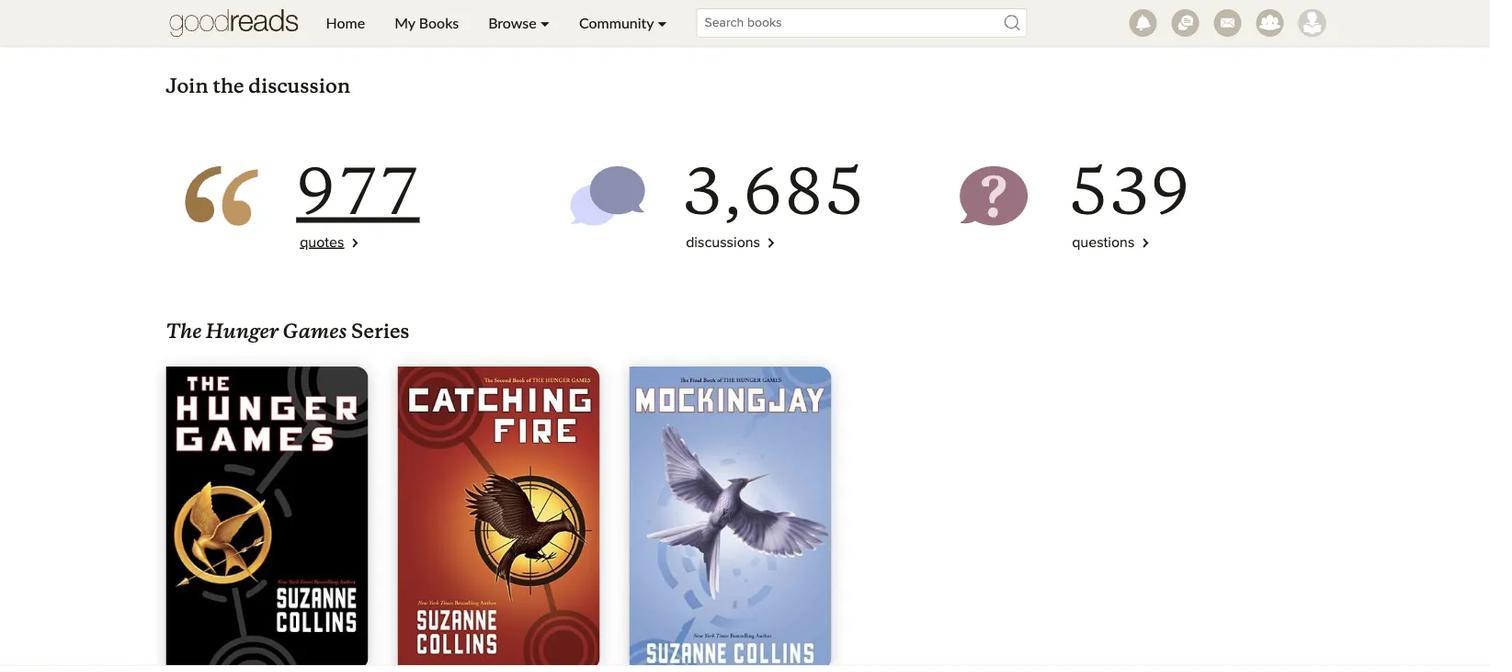 Task type: describe. For each thing, give the bounding box(es) containing it.
home
[[326, 14, 365, 32]]

games
[[283, 316, 347, 345]]

join the discussion
[[166, 73, 351, 98]]

community ▾
[[579, 14, 667, 32]]

community ▾ link
[[565, 0, 682, 46]]

3,685
[[683, 153, 866, 233]]

the
[[213, 73, 244, 98]]

join
[[166, 73, 209, 98]]

539
[[1069, 153, 1193, 233]]

browse ▾
[[489, 14, 550, 32]]

my books link
[[380, 0, 474, 46]]

quotes
[[300, 236, 344, 251]]

book
[[316, 15, 349, 30]]

discussion
[[249, 73, 351, 98]]

rate this book
[[257, 15, 349, 30]]

3 book cover image from the left
[[630, 368, 832, 667]]

1 book cover image from the left
[[166, 368, 368, 667]]

browse
[[489, 14, 537, 32]]

this
[[289, 15, 312, 30]]

Search by book title or ISBN text field
[[697, 8, 1028, 38]]

community
[[579, 14, 654, 32]]

rate
[[257, 15, 286, 30]]

home link
[[311, 0, 380, 46]]

my
[[395, 14, 415, 32]]

rating 0 out of 5 group
[[212, 0, 387, 9]]

▾ for browse ▾
[[541, 14, 550, 32]]



Task type: locate. For each thing, give the bounding box(es) containing it.
questions
[[1073, 236, 1135, 251]]

1 ▾ from the left
[[541, 14, 550, 32]]

books
[[419, 14, 459, 32]]

1 horizontal spatial ▾
[[658, 14, 667, 32]]

discussions
[[686, 236, 761, 251]]

977
[[296, 153, 420, 233]]

the hunger games series
[[166, 316, 410, 345]]

the
[[166, 316, 202, 345]]

series
[[352, 320, 410, 345]]

0 horizontal spatial book cover image
[[166, 368, 368, 667]]

1 horizontal spatial book cover image
[[398, 368, 600, 667]]

profile image for bob builder. image
[[1299, 9, 1327, 37]]

▾ right browse
[[541, 14, 550, 32]]

book cover image
[[166, 368, 368, 667], [398, 368, 600, 667], [630, 368, 832, 667]]

▾ for community ▾
[[658, 14, 667, 32]]

rate this book element
[[166, 0, 439, 37]]

None search field
[[682, 8, 1043, 38]]

hunger
[[206, 316, 279, 345]]

2 book cover image from the left
[[398, 368, 600, 667]]

2 horizontal spatial book cover image
[[630, 368, 832, 667]]

my books
[[395, 14, 459, 32]]

0 horizontal spatial ▾
[[541, 14, 550, 32]]

▾ right community
[[658, 14, 667, 32]]

browse ▾ link
[[474, 0, 565, 46]]

2 ▾ from the left
[[658, 14, 667, 32]]

home image
[[170, 0, 298, 46]]

▾
[[541, 14, 550, 32], [658, 14, 667, 32]]



Task type: vqa. For each thing, say whether or not it's contained in the screenshot.
The on the left
yes



